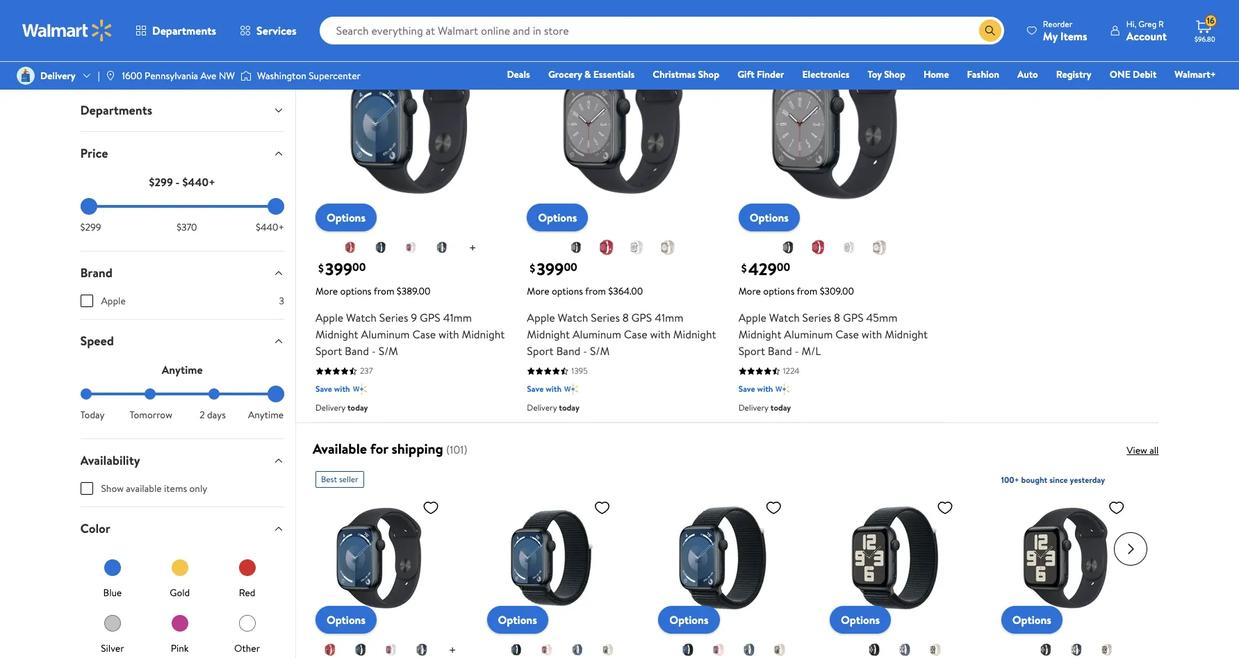 Task type: describe. For each thing, give the bounding box(es) containing it.
41mm for 8
[[655, 310, 684, 326]]

christmas shop link
[[647, 67, 726, 82]]

brand
[[80, 264, 113, 282]]

auto link
[[1012, 67, 1045, 82]]

watch for apple watch series 8 gps 41mm midnight aluminum case with midnight sport band - s/m
[[558, 310, 588, 326]]

items
[[164, 482, 187, 496]]

$ for apple watch series 8 gps 41mm midnight aluminum case with midnight sport band - s/m
[[530, 261, 536, 276]]

series for apple watch series 8 gps 41mm midnight aluminum case with midnight sport band - s/m
[[591, 310, 620, 326]]

shop for toy shop
[[884, 67, 906, 81]]

departments tab
[[69, 89, 295, 131]]

registry link
[[1050, 67, 1098, 82]]

- for apple watch series 9 gps 41mm midnight aluminum case with midnight sport band - s/m
[[372, 344, 376, 359]]

case for apple watch series 9 gps 41mm midnight aluminum case with midnight sport band - s/m
[[413, 327, 436, 342]]

available for shipping (101)
[[313, 440, 468, 459]]

services button
[[228, 14, 308, 47]]

6 midnight from the left
[[885, 327, 928, 342]]

delivery for apple watch series 9 gps 41mm midnight aluminum case with midnight sport band - s/m
[[316, 402, 346, 414]]

Today radio
[[80, 389, 91, 400]]

today for apple watch series 9 gps 41mm midnight aluminum case with midnight sport band - s/m
[[348, 402, 368, 414]]

 image for 1600 pennsylvania ave nw
[[105, 70, 116, 81]]

2 silver image from the left
[[897, 642, 914, 658]]

options for apple watch series 8 gps 41mm midnight aluminum case with midnight sport band - s/m
[[552, 285, 583, 299]]

watch for apple watch series 8 gps 45mm midnight aluminum case with midnight sport band - m/l
[[770, 310, 800, 326]]

save with for apple watch series 9 gps 41mm midnight aluminum case with midnight sport band - s/m
[[316, 383, 350, 395]]

options for apple watch series 9 gps 41mm midnight aluminum case with midnight sport band - s/m 'image'
[[327, 210, 366, 226]]

availability button
[[69, 439, 295, 482]]

1 product group from the left
[[316, 466, 468, 658]]

fashion
[[968, 67, 1000, 81]]

 image for delivery
[[17, 67, 35, 85]]

reorder
[[1043, 18, 1073, 30]]

one debit
[[1110, 67, 1157, 81]]

more for apple watch series 8 gps 41mm midnight aluminum case with midnight sport band - s/m
[[527, 285, 550, 299]]

silver button
[[100, 611, 125, 656]]

with inside apple watch series 9 gps 41mm midnight aluminum case with midnight sport band - s/m
[[439, 327, 459, 342]]

view all link
[[1127, 444, 1159, 458]]

other button
[[234, 611, 260, 656]]

options for apple watch series 9 gps 41mm midnight aluminum case with midnight sport loop image
[[498, 613, 537, 628]]

399 for apple watch series 8 gps 41mm midnight aluminum case with midnight sport band - s/m
[[537, 258, 564, 281]]

other
[[234, 642, 260, 656]]

8 for 399
[[623, 310, 629, 326]]

1 vertical spatial $440+
[[256, 220, 284, 234]]

delivery today for apple watch series 8 gps 45mm midnight aluminum case with midnight sport band - m/l
[[739, 402, 791, 414]]

deals link
[[501, 67, 537, 82]]

with inside apple watch series 8 gps 41mm midnight aluminum case with midnight sport band - s/m
[[650, 327, 671, 342]]

Tomorrow radio
[[145, 389, 156, 400]]

options for apple watch series 8 gps 45mm midnight aluminum case with midnight sport band - m/l image
[[750, 210, 789, 226]]

series for apple watch series 8 gps 45mm midnight aluminum case with midnight sport band - m/l
[[803, 310, 832, 326]]

grocery
[[548, 67, 582, 81]]

walmart plus image
[[565, 383, 579, 397]]

$299 for $299
[[80, 220, 101, 234]]

4 product group from the left
[[830, 466, 982, 658]]

delivery today for apple watch series 9 gps 41mm midnight aluminum case with midnight sport band - s/m
[[316, 402, 368, 414]]

delivery for apple watch series 8 gps 41mm midnight aluminum case with midnight sport band - s/m
[[527, 402, 557, 414]]

$364.00
[[609, 285, 643, 299]]

save for apple watch series 9 gps 41mm midnight aluminum case with midnight sport band - s/m
[[316, 383, 332, 395]]

apple watch series 9 gps 41mm midnight aluminum case with midnight sport band - s/m
[[316, 310, 505, 359]]

today for apple watch series 8 gps 45mm midnight aluminum case with midnight sport band - m/l
[[771, 402, 791, 414]]

with inside the apple watch series 8 gps 45mm midnight aluminum case with midnight sport band - m/l
[[862, 327, 883, 342]]

speed tab
[[69, 320, 295, 362]]

s/m for 8
[[590, 344, 610, 359]]

midnight image for apple watch se (2023) gps 44mm midnight aluminum case with midnight sport loop image
[[867, 642, 883, 658]]

availability tab
[[69, 439, 295, 482]]

more options from $309.00
[[739, 285, 854, 299]]

1600
[[122, 69, 142, 83]]

apple for apple
[[101, 294, 126, 308]]

more options from $389.00
[[316, 285, 431, 299]]

100+ bought since yesterday for 'apple watch se (2023) gps 44mm midnight aluminum case with midnight sport band - m/l' image
[[1002, 475, 1106, 486]]

brand tab
[[69, 252, 295, 294]]

ave
[[201, 69, 217, 83]]

apple for apple watch series 8 gps 45mm midnight aluminum case with midnight sport band - m/l
[[739, 310, 767, 326]]

add to favorites list, apple watch se (2023) gps 44mm midnight aluminum case with midnight sport band - m/l image
[[1109, 500, 1125, 517]]

pink image for (product)red icon
[[403, 240, 420, 256]]

today
[[80, 408, 105, 422]]

auto
[[1018, 67, 1039, 81]]

00 for apple watch series 8 gps 45mm midnight aluminum case with midnight sport band - m/l
[[777, 260, 791, 275]]

3 midnight from the left
[[527, 327, 570, 342]]

3 product group from the left
[[659, 466, 811, 658]]

speed button
[[69, 320, 295, 362]]

all
[[1150, 444, 1159, 458]]

how fast do you want your order? option group
[[80, 389, 284, 422]]

more for apple watch series 8 gps 45mm midnight aluminum case with midnight sport band - m/l
[[739, 285, 761, 299]]

reorder my items
[[1043, 18, 1088, 43]]

100+ bought since yesterday for apple watch series 9 gps 41mm midnight aluminum case with midnight sport band - s/m 'image'
[[316, 9, 419, 21]]

electronics link
[[796, 67, 856, 82]]

case for apple watch series 8 gps 41mm midnight aluminum case with midnight sport band - s/m
[[624, 327, 648, 342]]

apple for apple watch series 9 gps 41mm midnight aluminum case with midnight sport band - s/m
[[316, 310, 344, 326]]

pennsylvania
[[145, 69, 198, 83]]

- for apple watch series 8 gps 45mm midnight aluminum case with midnight sport band - m/l
[[795, 344, 799, 359]]

pink button
[[167, 611, 192, 656]]

items
[[1061, 28, 1088, 43]]

band for apple watch series 8 gps 45mm midnight aluminum case with midnight sport band - m/l
[[768, 344, 792, 359]]

finder
[[757, 67, 785, 81]]

departments button
[[69, 89, 295, 131]]

christmas
[[653, 67, 696, 81]]

429
[[749, 258, 777, 281]]

pink
[[171, 642, 189, 656]]

$370
[[177, 220, 197, 234]]

pink image for options 'link' corresponding to apple watch series 9 gps 45mm midnight aluminum case with midnight sport loop image
[[710, 642, 727, 658]]

case for apple watch series 8 gps 45mm midnight aluminum case with midnight sport band - m/l
[[836, 327, 859, 342]]

$389.00
[[397, 285, 431, 299]]

$ 399 00 for apple watch series 8 gps 41mm midnight aluminum case with midnight sport band - s/m
[[530, 258, 578, 281]]

m/l
[[802, 344, 821, 359]]

blue
[[103, 586, 122, 600]]

from for apple watch series 8 gps 45mm midnight aluminum case with midnight sport band - m/l
[[797, 285, 818, 299]]

color
[[80, 520, 110, 537]]

(101)
[[446, 443, 468, 458]]

+
[[469, 239, 477, 257]]

seller
[[339, 474, 359, 486]]

save for apple watch series 8 gps 41mm midnight aluminum case with midnight sport band - s/m
[[527, 383, 544, 395]]

add to favorites list, apple watch series 8 gps 45mm midnight aluminum case with midnight sport band - m/l image
[[909, 34, 925, 52]]

days
[[207, 408, 226, 422]]

5 midnight from the left
[[739, 327, 782, 342]]

$ for apple watch series 9 gps 41mm midnight aluminum case with midnight sport band - s/m
[[318, 261, 324, 276]]

apple watch se (2023) gps 44mm midnight aluminum case with midnight sport loop image
[[830, 494, 959, 623]]

red image
[[811, 240, 827, 256]]

options for 'apple watch se (2023) gps 44mm midnight aluminum case with midnight sport band - m/l' image
[[1013, 613, 1052, 628]]

walmart plus image for 399
[[353, 383, 367, 397]]

supercenter
[[309, 69, 361, 83]]

1 midnight from the left
[[316, 327, 359, 342]]

home
[[924, 67, 949, 81]]

toy shop link
[[862, 67, 912, 82]]

options link for 'apple watch se (2023) gps 44mm midnight aluminum case with midnight sport band - m/l' image
[[1002, 607, 1063, 634]]

 image for washington supercenter
[[240, 69, 252, 83]]

view
[[1127, 444, 1148, 458]]

my
[[1043, 28, 1058, 43]]

options for apple watch series 8 gps 41mm midnight aluminum case with midnight sport band - s/m image
[[538, 210, 577, 226]]

options for apple watch se (2023) gps 44mm midnight aluminum case with midnight sport loop image
[[841, 613, 880, 628]]

Show available items only checkbox
[[80, 483, 93, 495]]

apple watch series 8 gps 45mm midnight aluminum case with midnight sport band - m/l image
[[739, 29, 931, 221]]

45mm
[[867, 310, 898, 326]]

silver
[[101, 642, 124, 656]]

grocery & essentials
[[548, 67, 635, 81]]

100+ for apple watch series 9 gps 41mm midnight aluminum case with midnight sport band - s/m 'image'
[[316, 9, 334, 21]]

save with for apple watch series 8 gps 45mm midnight aluminum case with midnight sport band - m/l
[[739, 383, 773, 395]]

$299 range field
[[80, 205, 284, 208]]

tomorrow
[[130, 408, 172, 422]]

blue button
[[100, 556, 125, 600]]

show available items only
[[101, 482, 207, 496]]

for
[[370, 440, 388, 459]]

walmart image
[[22, 19, 113, 42]]

availability
[[80, 452, 140, 469]]

1224
[[783, 365, 800, 377]]

237
[[360, 365, 373, 377]]

midnight image for apple watch series 9 gps 45mm midnight aluminum case with midnight sport loop image
[[680, 642, 696, 658]]

add to favorites list, apple watch series 8 gps 41mm midnight aluminum case with midnight sport band - s/m image
[[697, 34, 714, 52]]

apple watch series 8 gps 41mm midnight aluminum case with midnight sport band - s/m image
[[527, 29, 719, 221]]

gift
[[738, 67, 755, 81]]

home link
[[918, 67, 956, 82]]

add to favorites list, apple watch series 9 gps 45mm midnight aluminum case with midnight sport loop image
[[766, 500, 782, 517]]

washington supercenter
[[257, 69, 361, 83]]

options for apple watch series 8 gps 45mm midnight aluminum case with midnight sport band - m/l
[[764, 285, 795, 299]]

3
[[279, 294, 284, 308]]

1395
[[572, 365, 588, 377]]

sport for apple watch series 9 gps 41mm midnight aluminum case with midnight sport band - s/m
[[316, 344, 342, 359]]

apple watch series 8 gps 41mm midnight aluminum case with midnight sport band - s/m
[[527, 310, 717, 359]]



Task type: locate. For each thing, give the bounding box(es) containing it.
2 horizontal spatial band
[[768, 344, 792, 359]]

gps inside apple watch series 8 gps 41mm midnight aluminum case with midnight sport band - s/m
[[632, 310, 652, 326]]

1 vertical spatial bought
[[1022, 475, 1048, 486]]

$96.80
[[1195, 34, 1216, 44]]

1 shop from the left
[[698, 67, 720, 81]]

band for apple watch series 8 gps 41mm midnight aluminum case with midnight sport band - s/m
[[557, 344, 581, 359]]

color button
[[69, 508, 295, 550]]

1 vertical spatial $299
[[80, 220, 101, 234]]

apple watch series 9 gps 45mm midnight aluminum case with midnight sport loop image
[[659, 494, 788, 623]]

1 delivery today from the left
[[316, 402, 368, 414]]

1 horizontal spatial s/m
[[590, 344, 610, 359]]

None radio
[[209, 389, 220, 400]]

1 horizontal spatial since
[[1050, 475, 1068, 486]]

sport inside apple watch series 8 gps 41mm midnight aluminum case with midnight sport band - s/m
[[527, 344, 554, 359]]

options down $ 429 00
[[764, 285, 795, 299]]

$ 399 00 down (product)red icon
[[318, 258, 366, 281]]

3 today from the left
[[771, 402, 791, 414]]

+ button
[[458, 237, 488, 260]]

1 horizontal spatial 8
[[834, 310, 841, 326]]

midnight image for apple watch series 9 gps 41mm midnight aluminum case with midnight sport loop image
[[508, 642, 525, 658]]

$ up more options from $389.00
[[318, 261, 324, 276]]

0 horizontal spatial watch
[[346, 310, 377, 326]]

bought for apple watch series 9 gps 41mm midnight aluminum case with midnight sport band - s/m 'image'
[[336, 9, 362, 21]]

bought inside product group
[[1022, 475, 1048, 486]]

aluminum inside apple watch series 9 gps 41mm midnight aluminum case with midnight sport band - s/m
[[361, 327, 410, 342]]

options for apple watch series 9 gps 45mm midnight aluminum case with midnight sport band - m/l image
[[327, 613, 366, 628]]

0 horizontal spatial silver image
[[569, 642, 586, 658]]

1 399 from the left
[[325, 258, 352, 281]]

1 horizontal spatial  image
[[105, 70, 116, 81]]

options link for apple watch series 9 gps 41mm midnight aluminum case with midnight sport band - s/m 'image'
[[316, 204, 377, 232]]

 image
[[17, 67, 35, 85], [240, 69, 252, 83], [105, 70, 116, 81]]

options link for apple watch series 8 gps 45mm midnight aluminum case with midnight sport band - m/l image
[[739, 204, 800, 232]]

1 $ 399 00 from the left
[[318, 258, 366, 281]]

1 pink image from the left
[[539, 642, 555, 658]]

00 for apple watch series 8 gps 41mm midnight aluminum case with midnight sport band - s/m
[[564, 260, 578, 275]]

None checkbox
[[80, 295, 93, 307]]

walmart plus image
[[353, 383, 367, 397], [776, 383, 790, 397]]

anytime down anytime 'option'
[[248, 408, 284, 422]]

series for apple watch series 9 gps 41mm midnight aluminum case with midnight sport band - s/m
[[379, 310, 408, 326]]

2 aluminum from the left
[[573, 327, 622, 342]]

search icon image
[[985, 25, 996, 36]]

3 delivery today from the left
[[739, 402, 791, 414]]

one debit link
[[1104, 67, 1163, 82]]

watch down more options from $309.00
[[770, 310, 800, 326]]

services
[[257, 23, 297, 38]]

3 $ from the left
[[742, 261, 747, 276]]

1 horizontal spatial silver image
[[897, 642, 914, 658]]

product group
[[316, 466, 468, 658], [487, 466, 639, 658], [659, 466, 811, 658], [830, 466, 982, 658], [1002, 466, 1154, 658]]

add to favorites list, apple watch series 9 gps 41mm midnight aluminum case with midnight sport loop image
[[594, 500, 611, 517]]

1 horizontal spatial sport
[[527, 344, 554, 359]]

- for apple watch series 8 gps 41mm midnight aluminum case with midnight sport band - s/m
[[583, 344, 588, 359]]

2 save with from the left
[[527, 383, 562, 395]]

3 series from the left
[[803, 310, 832, 326]]

delivery today down walmart plus image
[[527, 402, 580, 414]]

options link for apple watch series 8 gps 41mm midnight aluminum case with midnight sport band - s/m image
[[527, 204, 589, 232]]

(product)red image
[[322, 642, 338, 658]]

0 horizontal spatial save
[[316, 383, 332, 395]]

today for apple watch series 8 gps 41mm midnight aluminum case with midnight sport band - s/m
[[559, 402, 580, 414]]

3 save from the left
[[739, 383, 756, 395]]

gps for apple watch series 8 gps 41mm midnight aluminum case with midnight sport band - s/m
[[632, 310, 652, 326]]

red button
[[235, 556, 260, 600]]

2 more from the left
[[527, 285, 550, 299]]

apple watch series 9 gps 45mm midnight aluminum case with midnight sport band - m/l image
[[316, 494, 445, 623]]

1 horizontal spatial 41mm
[[655, 310, 684, 326]]

$ 399 00 up more options from $364.00
[[530, 258, 578, 281]]

options left $364.00
[[552, 285, 583, 299]]

100+
[[316, 9, 334, 21], [1002, 475, 1020, 486]]

available
[[313, 440, 367, 459]]

0 horizontal spatial  image
[[17, 67, 35, 85]]

gps left "45mm"
[[843, 310, 864, 326]]

0 horizontal spatial since
[[364, 9, 382, 21]]

apple watch se (2023) gps 44mm midnight aluminum case with midnight sport band - m/l image
[[1002, 494, 1131, 623]]

price tab
[[69, 132, 295, 175]]

2
[[200, 408, 205, 422]]

$ for apple watch series 8 gps 45mm midnight aluminum case with midnight sport band - m/l
[[742, 261, 747, 276]]

sport inside the apple watch series 8 gps 45mm midnight aluminum case with midnight sport band - m/l
[[739, 344, 765, 359]]

bought
[[336, 9, 362, 21], [1022, 475, 1048, 486]]

0 vertical spatial pink image
[[403, 240, 420, 256]]

aluminum inside the apple watch series 8 gps 45mm midnight aluminum case with midnight sport band - m/l
[[784, 327, 833, 342]]

2 horizontal spatial $
[[742, 261, 747, 276]]

1 gps from the left
[[420, 310, 441, 326]]

yesterday for add to favorites list, apple watch se (2023) gps 44mm midnight aluminum case with midnight sport band - m/l image
[[1070, 475, 1106, 486]]

save for apple watch series 8 gps 45mm midnight aluminum case with midnight sport band - m/l
[[739, 383, 756, 395]]

watch inside apple watch series 9 gps 41mm midnight aluminum case with midnight sport band - s/m
[[346, 310, 377, 326]]

shop right toy in the right of the page
[[884, 67, 906, 81]]

account
[[1127, 28, 1167, 43]]

0 horizontal spatial $440+
[[182, 175, 215, 190]]

deals
[[507, 67, 530, 81]]

0 horizontal spatial case
[[413, 327, 436, 342]]

walmart plus image down 1224
[[776, 383, 790, 397]]

1600 pennsylvania ave nw
[[122, 69, 235, 83]]

today down 237
[[348, 402, 368, 414]]

1 horizontal spatial band
[[557, 344, 581, 359]]

shop down add to favorites list, apple watch series 8 gps 41mm midnight aluminum case with midnight sport band - s/m image at the top right of page
[[698, 67, 720, 81]]

0 horizontal spatial options
[[340, 285, 372, 299]]

s/m down more options from $364.00
[[590, 344, 610, 359]]

 image right |
[[105, 70, 116, 81]]

2 $ 399 00 from the left
[[530, 258, 578, 281]]

series inside apple watch series 9 gps 41mm midnight aluminum case with midnight sport band - s/m
[[379, 310, 408, 326]]

2 horizontal spatial options
[[764, 285, 795, 299]]

399 up more options from $364.00
[[537, 258, 564, 281]]

starlight image
[[872, 240, 888, 256]]

gps down $364.00
[[632, 310, 652, 326]]

8
[[623, 310, 629, 326], [834, 310, 841, 326]]

3 options from the left
[[764, 285, 795, 299]]

$ 399 00 for apple watch series 9 gps 41mm midnight aluminum case with midnight sport band - s/m
[[318, 258, 366, 281]]

2 walmart plus image from the left
[[776, 383, 790, 397]]

1 sport from the left
[[316, 344, 342, 359]]

1 horizontal spatial today
[[559, 402, 580, 414]]

from left $364.00
[[585, 285, 606, 299]]

2 horizontal spatial 00
[[777, 260, 791, 275]]

5 product group from the left
[[1002, 466, 1154, 658]]

1 vertical spatial pink image
[[383, 642, 400, 658]]

from left $309.00
[[797, 285, 818, 299]]

best
[[321, 474, 337, 486]]

from for apple watch series 9 gps 41mm midnight aluminum case with midnight sport band - s/m
[[374, 285, 395, 299]]

00 for apple watch series 9 gps 41mm midnight aluminum case with midnight sport band - s/m
[[352, 260, 366, 275]]

8 for 429
[[834, 310, 841, 326]]

1 horizontal spatial $ 399 00
[[530, 258, 578, 281]]

0 vertical spatial yesterday
[[384, 9, 419, 21]]

0 horizontal spatial $
[[318, 261, 324, 276]]

0 vertical spatial 100+ bought since yesterday
[[316, 9, 419, 21]]

delivery today for apple watch series 8 gps 41mm midnight aluminum case with midnight sport band - s/m
[[527, 402, 580, 414]]

registry
[[1057, 67, 1092, 81]]

1 horizontal spatial 399
[[537, 258, 564, 281]]

1 vertical spatial since
[[1050, 475, 1068, 486]]

case down $364.00
[[624, 327, 648, 342]]

|
[[98, 69, 100, 83]]

41mm inside apple watch series 8 gps 41mm midnight aluminum case with midnight sport band - s/m
[[655, 310, 684, 326]]

walmart plus image down 237
[[353, 383, 367, 397]]

series left 9
[[379, 310, 408, 326]]

aluminum inside apple watch series 8 gps 41mm midnight aluminum case with midnight sport band - s/m
[[573, 327, 622, 342]]

s/m inside apple watch series 8 gps 41mm midnight aluminum case with midnight sport band - s/m
[[590, 344, 610, 359]]

3 00 from the left
[[777, 260, 791, 275]]

band up 1395
[[557, 344, 581, 359]]

2 watch from the left
[[558, 310, 588, 326]]

apple down brand
[[101, 294, 126, 308]]

walmart plus image for 429
[[776, 383, 790, 397]]

since for 'apple watch se (2023) gps 44mm midnight aluminum case with midnight sport band - m/l' image
[[1050, 475, 1068, 486]]

apple inside apple watch series 8 gps 41mm midnight aluminum case with midnight sport band - s/m
[[527, 310, 555, 326]]

3 band from the left
[[768, 344, 792, 359]]

anytime up how fast do you want your order? option group
[[162, 362, 203, 378]]

hi, greg r account
[[1127, 18, 1167, 43]]

color group
[[80, 550, 284, 658]]

gold
[[170, 586, 190, 600]]

shop for christmas shop
[[698, 67, 720, 81]]

399
[[325, 258, 352, 281], [537, 258, 564, 281]]

watch down more options from $389.00
[[346, 310, 377, 326]]

options down (product)red icon
[[340, 285, 372, 299]]

None range field
[[80, 393, 284, 396]]

0 horizontal spatial 100+
[[316, 9, 334, 21]]

apple watch series 8 gps 45mm midnight aluminum case with midnight sport band - m/l
[[739, 310, 928, 359]]

0 horizontal spatial delivery today
[[316, 402, 368, 414]]

sport for apple watch series 8 gps 45mm midnight aluminum case with midnight sport band - m/l
[[739, 344, 765, 359]]

save with
[[316, 383, 350, 395], [527, 383, 562, 395], [739, 383, 773, 395]]

2 horizontal spatial save with
[[739, 383, 773, 395]]

toy
[[868, 67, 882, 81]]

case inside apple watch series 8 gps 41mm midnight aluminum case with midnight sport band - s/m
[[624, 327, 648, 342]]

aluminum up 'm/l'
[[784, 327, 833, 342]]

1 today from the left
[[348, 402, 368, 414]]

0 horizontal spatial from
[[374, 285, 395, 299]]

bought for 'apple watch se (2023) gps 44mm midnight aluminum case with midnight sport band - m/l' image
[[1022, 475, 1048, 486]]

0 horizontal spatial walmart plus image
[[353, 383, 367, 397]]

silver image
[[569, 642, 586, 658], [897, 642, 914, 658]]

Walmart Site-Wide search field
[[320, 17, 1005, 44]]

delivery today up available
[[316, 402, 368, 414]]

options link for apple watch series 9 gps 41mm midnight aluminum case with midnight sport loop image
[[487, 607, 548, 634]]

0 horizontal spatial anytime
[[162, 362, 203, 378]]

watch inside apple watch series 8 gps 41mm midnight aluminum case with midnight sport band - s/m
[[558, 310, 588, 326]]

2 band from the left
[[557, 344, 581, 359]]

s/m down more options from $389.00
[[379, 344, 398, 359]]

(product)red image
[[342, 240, 359, 256]]

0 horizontal spatial 00
[[352, 260, 366, 275]]

gps inside the apple watch series 8 gps 45mm midnight aluminum case with midnight sport band - m/l
[[843, 310, 864, 326]]

1 horizontal spatial bought
[[1022, 475, 1048, 486]]

2 sport from the left
[[527, 344, 554, 359]]

1 s/m from the left
[[379, 344, 398, 359]]

$299 - $440+
[[149, 175, 215, 190]]

more options from $364.00
[[527, 285, 643, 299]]

apple down 429
[[739, 310, 767, 326]]

departments up 1600 pennsylvania ave nw
[[152, 23, 216, 38]]

0 horizontal spatial pink image
[[539, 642, 555, 658]]

0 horizontal spatial 399
[[325, 258, 352, 281]]

aluminum up 237
[[361, 327, 410, 342]]

$441 range field
[[80, 205, 284, 208]]

1 aluminum from the left
[[361, 327, 410, 342]]

band
[[345, 344, 369, 359], [557, 344, 581, 359], [768, 344, 792, 359]]

greg
[[1139, 18, 1157, 30]]

1 horizontal spatial delivery today
[[527, 402, 580, 414]]

1 8 from the left
[[623, 310, 629, 326]]

next slide for available for shipping list image
[[1115, 533, 1148, 566]]

0 horizontal spatial shop
[[698, 67, 720, 81]]

aluminum for apple watch series 8 gps 41mm midnight aluminum case with midnight sport band - s/m
[[573, 327, 622, 342]]

s/m for 9
[[379, 344, 398, 359]]

0 horizontal spatial 41mm
[[443, 310, 472, 326]]

$299 up brand
[[80, 220, 101, 234]]

1 horizontal spatial case
[[624, 327, 648, 342]]

0 horizontal spatial 100+ bought since yesterday
[[316, 9, 419, 21]]

starlight image
[[660, 240, 677, 256], [600, 642, 617, 658], [772, 642, 788, 658], [928, 642, 944, 658], [1099, 642, 1116, 658]]

0 horizontal spatial 8
[[623, 310, 629, 326]]

sport for apple watch series 8 gps 41mm midnight aluminum case with midnight sport band - s/m
[[527, 344, 554, 359]]

add to favorites list, apple watch series 9 gps 41mm midnight aluminum case with midnight sport band - s/m image
[[485, 34, 502, 52]]

1 $ from the left
[[318, 261, 324, 276]]

1 from from the left
[[374, 285, 395, 299]]

4 midnight from the left
[[674, 327, 717, 342]]

options
[[340, 285, 372, 299], [552, 285, 583, 299], [764, 285, 795, 299]]

series inside apple watch series 8 gps 41mm midnight aluminum case with midnight sport band - s/m
[[591, 310, 620, 326]]

100+ bought since yesterday inside product group
[[1002, 475, 1106, 486]]

gps
[[420, 310, 441, 326], [632, 310, 652, 326], [843, 310, 864, 326]]

- up $441 range field
[[176, 175, 180, 190]]

2 horizontal spatial series
[[803, 310, 832, 326]]

r
[[1159, 18, 1164, 30]]

since for apple watch series 9 gps 41mm midnight aluminum case with midnight sport band - s/m 'image'
[[364, 9, 382, 21]]

apple for apple watch series 8 gps 41mm midnight aluminum case with midnight sport band - s/m
[[527, 310, 555, 326]]

options link for apple watch series 9 gps 45mm midnight aluminum case with midnight sport band - m/l image
[[316, 607, 377, 634]]

anytime
[[162, 362, 203, 378], [248, 408, 284, 422]]

- inside apple watch series 8 gps 41mm midnight aluminum case with midnight sport band - s/m
[[583, 344, 588, 359]]

pink image
[[539, 642, 555, 658], [710, 642, 727, 658]]

1 horizontal spatial $
[[530, 261, 536, 276]]

1 horizontal spatial $299
[[149, 175, 173, 190]]

$ 429 00
[[742, 258, 791, 281]]

Anytime radio
[[273, 389, 284, 400]]

$ left 429
[[742, 261, 747, 276]]

$299 for $299 - $440+
[[149, 175, 173, 190]]

options link for apple watch se (2023) gps 44mm midnight aluminum case with midnight sport loop image
[[830, 607, 891, 634]]

1 horizontal spatial watch
[[558, 310, 588, 326]]

1 horizontal spatial shop
[[884, 67, 906, 81]]

gift finder
[[738, 67, 785, 81]]

gift finder link
[[732, 67, 791, 82]]

2 horizontal spatial more
[[739, 285, 761, 299]]

1 horizontal spatial save with
[[527, 383, 562, 395]]

$440+
[[182, 175, 215, 190], [256, 220, 284, 234]]

1 horizontal spatial options
[[552, 285, 583, 299]]

3 sport from the left
[[739, 344, 765, 359]]

0 horizontal spatial s/m
[[379, 344, 398, 359]]

grocery & essentials link
[[542, 67, 641, 82]]

1 horizontal spatial anytime
[[248, 408, 284, 422]]

1 case from the left
[[413, 327, 436, 342]]

aluminum for apple watch series 8 gps 45mm midnight aluminum case with midnight sport band - m/l
[[784, 327, 833, 342]]

 image down walmart image
[[17, 67, 35, 85]]

1 vertical spatial anytime
[[248, 408, 284, 422]]

2 horizontal spatial watch
[[770, 310, 800, 326]]

2 horizontal spatial aluminum
[[784, 327, 833, 342]]

silver image
[[434, 240, 450, 256], [630, 240, 646, 256], [841, 240, 858, 256], [414, 642, 430, 658], [741, 642, 758, 658], [1069, 642, 1085, 658]]

1 horizontal spatial 00
[[564, 260, 578, 275]]

41mm inside apple watch series 9 gps 41mm midnight aluminum case with midnight sport band - s/m
[[443, 310, 472, 326]]

walmart+
[[1175, 67, 1217, 81]]

1 silver image from the left
[[569, 642, 586, 658]]

 image right 'nw'
[[240, 69, 252, 83]]

from
[[374, 285, 395, 299], [585, 285, 606, 299], [797, 285, 818, 299]]

delivery today down 1224
[[739, 402, 791, 414]]

s/m inside apple watch series 9 gps 41mm midnight aluminum case with midnight sport band - s/m
[[379, 344, 398, 359]]

apple watch series 9 gps 41mm midnight aluminum case with midnight sport band - s/m image
[[316, 29, 508, 221]]

departments down the 1600
[[80, 102, 152, 119]]

2 00 from the left
[[564, 260, 578, 275]]

0 horizontal spatial gps
[[420, 310, 441, 326]]

0 horizontal spatial yesterday
[[384, 9, 419, 21]]

view all
[[1127, 444, 1159, 458]]

3 watch from the left
[[770, 310, 800, 326]]

since
[[364, 9, 382, 21], [1050, 475, 1068, 486]]

options for apple watch series 9 gps 41mm midnight aluminum case with midnight sport band - s/m
[[340, 285, 372, 299]]

1 vertical spatial 100+
[[1002, 475, 1020, 486]]

gps inside apple watch series 9 gps 41mm midnight aluminum case with midnight sport band - s/m
[[420, 310, 441, 326]]

color tab
[[69, 508, 295, 550]]

series down $364.00
[[591, 310, 620, 326]]

2 s/m from the left
[[590, 344, 610, 359]]

100+ for 'apple watch se (2023) gps 44mm midnight aluminum case with midnight sport band - m/l' image
[[1002, 475, 1020, 486]]

1 horizontal spatial save
[[527, 383, 544, 395]]

pink image right (product)red image
[[383, 642, 400, 658]]

1 walmart plus image from the left
[[353, 383, 367, 397]]

apple inside apple watch series 9 gps 41mm midnight aluminum case with midnight sport band - s/m
[[316, 310, 344, 326]]

8 down $364.00
[[623, 310, 629, 326]]

0 vertical spatial departments
[[152, 23, 216, 38]]

00 down (product)red icon
[[352, 260, 366, 275]]

today down walmart plus image
[[559, 402, 580, 414]]

$ up more options from $364.00
[[530, 261, 536, 276]]

- up 1395
[[583, 344, 588, 359]]

delivery
[[40, 69, 76, 83], [316, 402, 346, 414], [527, 402, 557, 414], [739, 402, 769, 414]]

2 save from the left
[[527, 383, 544, 395]]

pink image for (product)red image
[[383, 642, 400, 658]]

shipping
[[392, 440, 444, 459]]

2 days
[[200, 408, 226, 422]]

essentials
[[594, 67, 635, 81]]

1 horizontal spatial from
[[585, 285, 606, 299]]

2 gps from the left
[[632, 310, 652, 326]]

16
[[1208, 15, 1215, 27]]

8 inside the apple watch series 8 gps 45mm midnight aluminum case with midnight sport band - m/l
[[834, 310, 841, 326]]

options for apple watch series 9 gps 45mm midnight aluminum case with midnight sport loop image
[[670, 613, 709, 628]]

0 horizontal spatial band
[[345, 344, 369, 359]]

gps for apple watch series 9 gps 41mm midnight aluminum case with midnight sport band - s/m
[[420, 310, 441, 326]]

save with for apple watch series 8 gps 41mm midnight aluminum case with midnight sport band - s/m
[[527, 383, 562, 395]]

2 product group from the left
[[487, 466, 639, 658]]

delivery today
[[316, 402, 368, 414], [527, 402, 580, 414], [739, 402, 791, 414]]

midnight image
[[372, 240, 389, 256], [568, 240, 585, 256], [352, 642, 369, 658], [1038, 642, 1055, 658]]

apple watch series 9 gps 41mm midnight aluminum case with midnight sport loop image
[[487, 494, 616, 623]]

sport inside apple watch series 9 gps 41mm midnight aluminum case with midnight sport band - s/m
[[316, 344, 342, 359]]

2 41mm from the left
[[655, 310, 684, 326]]

from left $389.00
[[374, 285, 395, 299]]

8 down $309.00
[[834, 310, 841, 326]]

0 horizontal spatial pink image
[[383, 642, 400, 658]]

- up 237
[[372, 344, 376, 359]]

9
[[411, 310, 417, 326]]

red
[[239, 586, 255, 600]]

2 horizontal spatial today
[[771, 402, 791, 414]]

0 vertical spatial $299
[[149, 175, 173, 190]]

100+ inside product group
[[1002, 475, 1020, 486]]

more for apple watch series 9 gps 41mm midnight aluminum case with midnight sport band - s/m
[[316, 285, 338, 299]]

1 vertical spatial departments
[[80, 102, 152, 119]]

yesterday for "add to favorites list, apple watch series 9 gps 41mm midnight aluminum case with midnight sport band - s/m" image on the top left
[[384, 9, 419, 21]]

2 horizontal spatial gps
[[843, 310, 864, 326]]

2 horizontal spatial  image
[[240, 69, 252, 83]]

- left 'm/l'
[[795, 344, 799, 359]]

electronics
[[803, 67, 850, 81]]

sport
[[316, 344, 342, 359], [527, 344, 554, 359], [739, 344, 765, 359]]

0 vertical spatial $440+
[[182, 175, 215, 190]]

100+ bought since yesterday
[[316, 9, 419, 21], [1002, 475, 1106, 486]]

1 save with from the left
[[316, 383, 350, 395]]

band up 1224
[[768, 344, 792, 359]]

2 delivery today from the left
[[527, 402, 580, 414]]

$299 up $441 range field
[[149, 175, 173, 190]]

3 more from the left
[[739, 285, 761, 299]]

&
[[585, 67, 591, 81]]

0 horizontal spatial series
[[379, 310, 408, 326]]

price
[[80, 145, 108, 162]]

1 41mm from the left
[[443, 310, 472, 326]]

0 horizontal spatial $299
[[80, 220, 101, 234]]

0 vertical spatial 100+
[[316, 9, 334, 21]]

departments button
[[124, 14, 228, 47]]

0 horizontal spatial sport
[[316, 344, 342, 359]]

delivery for apple watch series 8 gps 45mm midnight aluminum case with midnight sport band - m/l
[[739, 402, 769, 414]]

3 from from the left
[[797, 285, 818, 299]]

aluminum up 1395
[[573, 327, 622, 342]]

2 pink image from the left
[[710, 642, 727, 658]]

case down 9
[[413, 327, 436, 342]]

apple down more options from $389.00
[[316, 310, 344, 326]]

band inside apple watch series 8 gps 41mm midnight aluminum case with midnight sport band - s/m
[[557, 344, 581, 359]]

band inside apple watch series 9 gps 41mm midnight aluminum case with midnight sport band - s/m
[[345, 344, 369, 359]]

add to favorites list, apple watch se (2023) gps 44mm midnight aluminum case with midnight sport loop image
[[937, 500, 954, 517]]

0 horizontal spatial save with
[[316, 383, 350, 395]]

toy shop
[[868, 67, 906, 81]]

gps right 9
[[420, 310, 441, 326]]

2 midnight from the left
[[462, 327, 505, 342]]

Search search field
[[320, 17, 1005, 44]]

3 aluminum from the left
[[784, 327, 833, 342]]

8 inside apple watch series 8 gps 41mm midnight aluminum case with midnight sport band - s/m
[[623, 310, 629, 326]]

2 case from the left
[[624, 327, 648, 342]]

399 down (product)red icon
[[325, 258, 352, 281]]

band inside the apple watch series 8 gps 45mm midnight aluminum case with midnight sport band - m/l
[[768, 344, 792, 359]]

1 save from the left
[[316, 383, 332, 395]]

2 8 from the left
[[834, 310, 841, 326]]

christmas shop
[[653, 67, 720, 81]]

0 horizontal spatial $ 399 00
[[318, 258, 366, 281]]

1 horizontal spatial $440+
[[256, 220, 284, 234]]

2 $ from the left
[[530, 261, 536, 276]]

yesterday
[[384, 9, 419, 21], [1070, 475, 1106, 486]]

watch down more options from $364.00
[[558, 310, 588, 326]]

0 horizontal spatial today
[[348, 402, 368, 414]]

00 up more options from $309.00
[[777, 260, 791, 275]]

anytime inside how fast do you want your order? option group
[[248, 408, 284, 422]]

00 up more options from $364.00
[[564, 260, 578, 275]]

departments inside departments popup button
[[152, 23, 216, 38]]

41mm for 9
[[443, 310, 472, 326]]

1 band from the left
[[345, 344, 369, 359]]

$ inside $ 429 00
[[742, 261, 747, 276]]

apple inside the apple watch series 8 gps 45mm midnight aluminum case with midnight sport band - m/l
[[739, 310, 767, 326]]

2 options from the left
[[552, 285, 583, 299]]

speed
[[80, 332, 114, 350]]

$
[[318, 261, 324, 276], [530, 261, 536, 276], [742, 261, 747, 276]]

case inside apple watch series 9 gps 41mm midnight aluminum case with midnight sport band - s/m
[[413, 327, 436, 342]]

pink image up $389.00
[[403, 240, 420, 256]]

shop inside 'link'
[[698, 67, 720, 81]]

apple down more options from $364.00
[[527, 310, 555, 326]]

red image
[[599, 240, 616, 256]]

2 399 from the left
[[537, 258, 564, 281]]

3 save with from the left
[[739, 383, 773, 395]]

available
[[126, 482, 162, 496]]

series down $309.00
[[803, 310, 832, 326]]

3 gps from the left
[[843, 310, 864, 326]]

41mm
[[443, 310, 472, 326], [655, 310, 684, 326]]

1 horizontal spatial yesterday
[[1070, 475, 1106, 486]]

- inside the apple watch series 8 gps 45mm midnight aluminum case with midnight sport band - m/l
[[795, 344, 799, 359]]

add to favorites list, apple watch series 9 gps 45mm midnight aluminum case with midnight sport band - m/l image
[[423, 500, 439, 517]]

1 horizontal spatial 100+ bought since yesterday
[[1002, 475, 1106, 486]]

1 00 from the left
[[352, 260, 366, 275]]

1 horizontal spatial 100+
[[1002, 475, 1020, 486]]

gold button
[[167, 556, 192, 600]]

2 from from the left
[[585, 285, 606, 299]]

2 horizontal spatial from
[[797, 285, 818, 299]]

fashion link
[[961, 67, 1006, 82]]

0 vertical spatial bought
[[336, 9, 362, 21]]

gps for apple watch series 8 gps 45mm midnight aluminum case with midnight sport band - m/l
[[843, 310, 864, 326]]

case down $309.00
[[836, 327, 859, 342]]

2 horizontal spatial case
[[836, 327, 859, 342]]

0 horizontal spatial more
[[316, 285, 338, 299]]

series inside the apple watch series 8 gps 45mm midnight aluminum case with midnight sport band - m/l
[[803, 310, 832, 326]]

watch inside the apple watch series 8 gps 45mm midnight aluminum case with midnight sport band - m/l
[[770, 310, 800, 326]]

2 shop from the left
[[884, 67, 906, 81]]

watch for apple watch series 9 gps 41mm midnight aluminum case with midnight sport band - s/m
[[346, 310, 377, 326]]

walmart+ link
[[1169, 67, 1223, 82]]

1 series from the left
[[379, 310, 408, 326]]

band for apple watch series 9 gps 41mm midnight aluminum case with midnight sport band - s/m
[[345, 344, 369, 359]]

1 horizontal spatial aluminum
[[573, 327, 622, 342]]

options link for apple watch series 9 gps 45mm midnight aluminum case with midnight sport loop image
[[659, 607, 720, 634]]

band up 237
[[345, 344, 369, 359]]

1 vertical spatial 100+ bought since yesterday
[[1002, 475, 1106, 486]]

1 horizontal spatial series
[[591, 310, 620, 326]]

hi,
[[1127, 18, 1137, 30]]

1 horizontal spatial pink image
[[403, 240, 420, 256]]

1 watch from the left
[[346, 310, 377, 326]]

3 case from the left
[[836, 327, 859, 342]]

399 for apple watch series 9 gps 41mm midnight aluminum case with midnight sport band - s/m
[[325, 258, 352, 281]]

0 horizontal spatial bought
[[336, 9, 362, 21]]

1 options from the left
[[340, 285, 372, 299]]

2 series from the left
[[591, 310, 620, 326]]

1 horizontal spatial pink image
[[710, 642, 727, 658]]

pink image for options 'link' related to apple watch series 9 gps 41mm midnight aluminum case with midnight sport loop image
[[539, 642, 555, 658]]

pink image
[[403, 240, 420, 256], [383, 642, 400, 658]]

2 horizontal spatial sport
[[739, 344, 765, 359]]

case inside the apple watch series 8 gps 45mm midnight aluminum case with midnight sport band - m/l
[[836, 327, 859, 342]]

departments inside departments dropdown button
[[80, 102, 152, 119]]

2 today from the left
[[559, 402, 580, 414]]

2 horizontal spatial delivery today
[[739, 402, 791, 414]]

today down 1224
[[771, 402, 791, 414]]

midnight image
[[780, 240, 797, 256], [508, 642, 525, 658], [680, 642, 696, 658], [867, 642, 883, 658]]

1 horizontal spatial gps
[[632, 310, 652, 326]]

departments
[[152, 23, 216, 38], [80, 102, 152, 119]]

00 inside $ 429 00
[[777, 260, 791, 275]]

1 more from the left
[[316, 285, 338, 299]]

only
[[189, 482, 207, 496]]

aluminum for apple watch series 9 gps 41mm midnight aluminum case with midnight sport band - s/m
[[361, 327, 410, 342]]

- inside apple watch series 9 gps 41mm midnight aluminum case with midnight sport band - s/m
[[372, 344, 376, 359]]

case
[[413, 327, 436, 342], [624, 327, 648, 342], [836, 327, 859, 342]]

from for apple watch series 8 gps 41mm midnight aluminum case with midnight sport band - s/m
[[585, 285, 606, 299]]

best seller
[[321, 474, 359, 486]]



Task type: vqa. For each thing, say whether or not it's contained in the screenshot.
immigration
no



